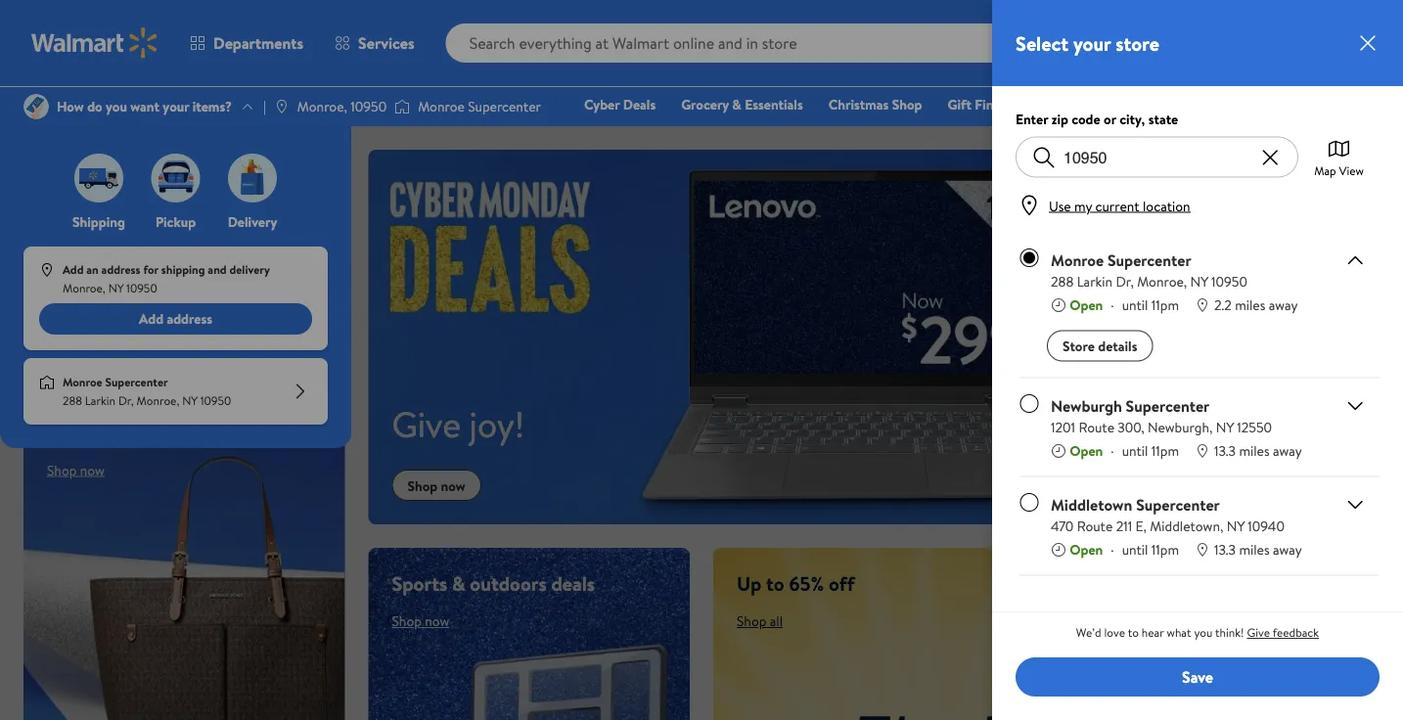 Task type: vqa. For each thing, say whether or not it's contained in the screenshot.
Middletown Supercenter 13.3 miles away
yes



Task type: describe. For each thing, give the bounding box(es) containing it.
up inside tool deals & more up to 30% off
[[1237, 376, 1258, 403]]

toy
[[1131, 95, 1151, 114]]

add address button
[[39, 303, 312, 335]]

until for monroe
[[1122, 295, 1148, 314]]

monroe, 10950
[[297, 97, 387, 116]]

delivery button
[[224, 149, 281, 231]]

electronics link
[[1030, 94, 1114, 115]]

 image for monroe supercenter
[[395, 97, 410, 116]]

give feedback button
[[1247, 624, 1319, 641]]

to inside tool deals & more up to 30% off
[[1263, 376, 1281, 403]]

shop for gaming deals up to 30% off
[[1082, 259, 1112, 278]]

to inside gaming deals up to 30% off
[[1082, 209, 1104, 242]]

shop now for tech deals up to 40% off
[[1082, 699, 1139, 718]]

and
[[208, 261, 227, 278]]

toy shop link
[[1122, 94, 1193, 115]]

give joy!
[[392, 400, 525, 449]]

electronics
[[1039, 95, 1106, 114]]

10950 inside select store option group
[[1212, 272, 1248, 291]]

registry link
[[1137, 121, 1204, 142]]

one debit
[[1221, 122, 1287, 141]]

tool
[[1082, 376, 1117, 403]]

hot deals on home gifts
[[47, 172, 206, 224]]

30% inside tool deals & more up to 30% off
[[1286, 376, 1321, 403]]

& for grocery & essentials
[[732, 95, 742, 114]]

· for monroe
[[1111, 295, 1114, 314]]

select your store
[[1016, 29, 1160, 57]]

gift
[[948, 95, 972, 114]]

0
[[1359, 22, 1366, 39]]

one
[[1221, 122, 1250, 141]]

& inside tool deals & more up to 30% off
[[1170, 376, 1183, 403]]

you inside dialog
[[1194, 624, 1213, 641]]

christmas shop link
[[820, 94, 931, 115]]

grocery & essentials link
[[672, 94, 812, 115]]

away for middletown supercenter
[[1273, 540, 1302, 559]]

shop now for hot deals on home gifts
[[47, 238, 105, 257]]

 image for pickup
[[151, 154, 200, 203]]

11pm for middletown supercenter
[[1152, 540, 1179, 559]]

1 vertical spatial 288
[[63, 393, 82, 409]]

13.3 for newburgh supercenter
[[1214, 441, 1236, 460]]

route for middletown
[[1077, 516, 1113, 535]]

save button
[[1016, 658, 1380, 697]]

feedback
[[1273, 624, 1319, 641]]

away for newburgh supercenter
[[1273, 441, 1302, 460]]

add an address for shipping and delivery monroe, ny 10950
[[63, 261, 270, 297]]

select store option group
[[1016, 232, 1380, 720]]

|
[[263, 97, 266, 116]]

shop all link
[[737, 612, 783, 631]]

& for sports & outdoors deals
[[452, 570, 465, 597]]

0 horizontal spatial your
[[163, 97, 189, 116]]

middletown
[[1051, 494, 1133, 515]]

shipping
[[73, 212, 125, 231]]

sports
[[392, 570, 447, 597]]

monroe supercenter 288 larkin dr, monroe, ny 10950 inside select store option group
[[1051, 249, 1248, 291]]

walmart+ link
[[1304, 121, 1380, 142]]

one debit link
[[1212, 121, 1296, 142]]

supercenter for monroe supercenter
[[1108, 249, 1192, 271]]

shop now for up to 60% off fashion
[[47, 460, 105, 479]]

shop now link for tech deals up to 40% off
[[1082, 699, 1139, 718]]

finder
[[975, 95, 1014, 114]]

use my current location
[[1049, 196, 1191, 215]]

supercenter up 60%
[[105, 374, 168, 391]]

0 horizontal spatial give
[[392, 400, 461, 449]]

shop now for sports & outdoors deals
[[392, 612, 450, 631]]

shop now for gaming deals up to 30% off
[[1082, 259, 1139, 278]]

211
[[1116, 516, 1132, 535]]

shipping
[[161, 261, 205, 278]]

to inside dialog
[[1128, 624, 1139, 641]]

gaming
[[1082, 174, 1162, 207]]

open for monroe
[[1070, 295, 1103, 314]]

gift finder
[[948, 95, 1014, 114]]

off inside tool deals & more up to 30% off
[[1082, 401, 1108, 428]]

registry
[[1146, 122, 1196, 141]]

hear
[[1142, 624, 1164, 641]]

up for gaming deals up to 30% off
[[1225, 174, 1251, 207]]

view
[[1339, 162, 1364, 178]]

monroe, inside select store option group
[[1137, 272, 1187, 291]]

add for add an address for shipping and delivery monroe, ny 10950
[[63, 261, 84, 278]]

0 vertical spatial  image
[[23, 94, 49, 119]]

shop for up to 60% off fashion
[[47, 460, 77, 479]]

12550
[[1237, 417, 1272, 436]]

map view
[[1314, 162, 1364, 178]]

 image for delivery
[[228, 154, 277, 203]]

shop for give joy!
[[408, 476, 438, 495]]

 image for monroe, 10950
[[274, 99, 290, 114]]

middletown,
[[1150, 516, 1224, 535]]

shop for tool deals & more up to 30% off
[[1082, 442, 1112, 461]]

off right 65%
[[829, 570, 855, 597]]

newburgh supercenter store details image
[[1344, 394, 1367, 417]]

pickup button
[[147, 149, 204, 231]]

pickup
[[155, 212, 196, 231]]

288 inside select store option group
[[1051, 272, 1074, 291]]

300,
[[1118, 417, 1145, 436]]

gifts
[[47, 196, 86, 224]]

0 horizontal spatial you
[[106, 97, 127, 116]]

we'd love to hear what you think! give feedback
[[1076, 624, 1319, 641]]

now for sports
[[425, 612, 450, 631]]

think!
[[1215, 624, 1244, 641]]

we'd
[[1076, 624, 1101, 641]]

e,
[[1136, 516, 1147, 535]]

 image for monroe
[[39, 375, 55, 391]]

map
[[1314, 162, 1336, 178]]

10950 inside add an address for shipping and delivery monroe, ny 10950
[[126, 280, 157, 297]]

hot
[[47, 172, 80, 199]]

love
[[1104, 624, 1125, 641]]

miles for monroe supercenter
[[1235, 295, 1266, 314]]

deals for hot
[[84, 172, 128, 199]]

2.2
[[1214, 295, 1232, 314]]

an
[[86, 261, 99, 278]]

christmas
[[829, 95, 889, 114]]

open for middletown
[[1070, 540, 1103, 559]]

items?
[[192, 97, 232, 116]]

sports & outdoors deals
[[392, 570, 595, 597]]

delivery
[[229, 261, 270, 278]]

$0.00
[[1342, 49, 1366, 62]]

shop now link for gaming deals up to 30% off
[[1082, 259, 1139, 278]]

up to 60% off fashion
[[47, 408, 308, 447]]

13.3 miles away for middletown supercenter
[[1214, 540, 1302, 559]]

now for up
[[80, 460, 105, 479]]

ny inside add an address for shipping and delivery monroe, ny 10950
[[108, 280, 124, 297]]

off inside gaming deals up to 30% off
[[1158, 209, 1189, 242]]

address inside add an address for shipping and delivery monroe, ny 10950
[[101, 261, 140, 278]]

open · until 11pm for monroe
[[1070, 295, 1179, 314]]

state
[[1149, 110, 1179, 129]]

gaming deals up to 30% off
[[1082, 174, 1251, 242]]

add address
[[139, 309, 212, 328]]

grocery
[[681, 95, 729, 114]]

miles for newburgh supercenter
[[1239, 441, 1270, 460]]

shop now link for hot deals on home gifts
[[47, 238, 105, 257]]

monroe supercenter store details image
[[1344, 248, 1367, 272]]

grocery & essentials
[[681, 95, 803, 114]]

deals for tool
[[1122, 376, 1165, 403]]

store
[[1116, 29, 1160, 57]]



Task type: locate. For each thing, give the bounding box(es) containing it.
2 open from the top
[[1070, 441, 1103, 460]]

now down sports
[[425, 612, 450, 631]]

1 vertical spatial address
[[167, 309, 212, 328]]

christmas shop
[[829, 95, 922, 114]]

up
[[47, 408, 81, 447], [737, 570, 762, 597]]

do
[[87, 97, 102, 116]]

13.3 down tool deals & more up to 30% off
[[1214, 441, 1236, 460]]

supercenter up 1201 route 300, newburgh, ny 12550. element
[[1126, 395, 1210, 416]]

30% inside gaming deals up to 30% off
[[1109, 209, 1152, 242]]

1 vertical spatial 13.3
[[1214, 540, 1236, 559]]

until
[[1122, 295, 1148, 314], [1122, 441, 1148, 460], [1122, 540, 1148, 559]]

now down 300,
[[1115, 442, 1139, 461]]

address right an
[[101, 261, 140, 278]]

1 vertical spatial 11pm
[[1152, 441, 1179, 460]]

none radio inside select store option group
[[1020, 248, 1039, 268]]

 image up pickup
[[151, 154, 200, 203]]

 image for shipping
[[74, 154, 123, 203]]

1 vertical spatial up
[[1237, 376, 1258, 403]]

1 vertical spatial away
[[1273, 441, 1302, 460]]

monroe
[[418, 97, 465, 116], [1051, 249, 1104, 271], [63, 374, 102, 391]]

0 vertical spatial give
[[392, 400, 461, 449]]

address inside button
[[167, 309, 212, 328]]

your inside dialog
[[1073, 29, 1111, 57]]

joy!
[[469, 400, 525, 449]]

store details link
[[1047, 330, 1153, 362]]

 image right |
[[274, 99, 290, 114]]

Enter zip code or city, state text field
[[1056, 137, 1259, 177]]

 image up delivery
[[228, 154, 277, 203]]

0 horizontal spatial add
[[63, 261, 84, 278]]

1 horizontal spatial address
[[167, 309, 212, 328]]

2 vertical spatial miles
[[1239, 540, 1270, 559]]

monroe, right |
[[297, 97, 347, 116]]

None radio
[[1020, 394, 1039, 413], [1020, 493, 1039, 512], [1020, 394, 1039, 413], [1020, 493, 1039, 512]]

 image inside delivery button
[[228, 154, 277, 203]]

route down middletown
[[1077, 516, 1113, 535]]

1 vertical spatial 13.3 miles away
[[1214, 540, 1302, 559]]

up down one at the top
[[1225, 174, 1251, 207]]

0 horizontal spatial &
[[452, 570, 465, 597]]

 image right monroe, 10950
[[395, 97, 410, 116]]

& right sports
[[452, 570, 465, 597]]

13.3 miles away for newburgh supercenter
[[1214, 441, 1302, 460]]

use my current location button
[[1041, 196, 1196, 215]]

on
[[133, 172, 154, 199]]

1 horizontal spatial 30%
[[1286, 376, 1321, 403]]

miles down "10940"
[[1239, 540, 1270, 559]]

clear zip code or city, state field image
[[1259, 145, 1282, 169]]

 image
[[23, 94, 49, 119], [39, 262, 55, 278], [39, 375, 55, 391]]

dr,
[[1116, 272, 1134, 291], [118, 393, 134, 409]]

10950
[[351, 97, 387, 116], [1212, 272, 1248, 291], [126, 280, 157, 297], [200, 393, 231, 409]]

deals inside hot deals on home gifts
[[84, 172, 128, 199]]

until down the e,
[[1122, 540, 1148, 559]]

you right do
[[106, 97, 127, 116]]

Search search field
[[446, 23, 1072, 63]]

shop now link for tool deals & more up to 30% off
[[1082, 442, 1139, 461]]

1 vertical spatial 30%
[[1286, 376, 1321, 403]]

1 horizontal spatial give
[[1247, 624, 1270, 641]]

enter
[[1016, 110, 1048, 129]]

what
[[1167, 624, 1191, 641]]

&
[[732, 95, 742, 114], [1170, 376, 1183, 403], [452, 570, 465, 597]]

your right want on the left top
[[163, 97, 189, 116]]

how
[[57, 97, 84, 116]]

1 · from the top
[[1111, 295, 1114, 314]]

off down 'we'd'
[[1082, 647, 1118, 685]]

away
[[1269, 295, 1298, 314], [1273, 441, 1302, 460], [1273, 540, 1302, 559]]

up left 60%
[[47, 408, 81, 447]]

11pm down 1201 route 300, newburgh, ny 12550. element
[[1152, 441, 1179, 460]]

2.2 miles away
[[1214, 295, 1298, 314]]

0 vertical spatial &
[[732, 95, 742, 114]]

larkin inside select store option group
[[1077, 272, 1113, 291]]

open · until 11pm up details
[[1070, 295, 1179, 314]]

monroe, inside add an address for shipping and delivery monroe, ny 10950
[[63, 280, 105, 297]]

1 13.3 from the top
[[1214, 441, 1236, 460]]

miles right '2.2'
[[1235, 295, 1266, 314]]

2 vertical spatial monroe
[[63, 374, 102, 391]]

3 · from the top
[[1111, 540, 1114, 559]]

2 horizontal spatial &
[[1170, 376, 1183, 403]]

0 vertical spatial up
[[47, 408, 81, 447]]

away right '2.2'
[[1269, 295, 1298, 314]]

to right think!
[[1247, 613, 1273, 651]]

off right 60%
[[177, 408, 214, 447]]

· down middletown
[[1111, 540, 1114, 559]]

your
[[1073, 29, 1111, 57], [163, 97, 189, 116]]

2 · from the top
[[1111, 441, 1114, 460]]

tool deals & more up to 30% off
[[1082, 376, 1321, 428]]

miles for middletown supercenter
[[1239, 540, 1270, 559]]

middletown supercenter 470 route 211 e, middletown, ny 10940
[[1051, 494, 1285, 535]]

0 vertical spatial 13.3 miles away
[[1214, 441, 1302, 460]]

tech deals up to 40% off
[[1082, 613, 1332, 685]]

shipping button
[[70, 149, 127, 231]]

1 vertical spatial &
[[1170, 376, 1183, 403]]

1 horizontal spatial monroe
[[418, 97, 465, 116]]

now up an
[[80, 238, 105, 257]]

1 vertical spatial until
[[1122, 441, 1148, 460]]

map view button
[[1314, 137, 1364, 178]]

shop for tech deals up to 40% off
[[1082, 699, 1112, 718]]

0 vertical spatial up
[[1225, 174, 1251, 207]]

2 13.3 miles away from the top
[[1214, 540, 1302, 559]]

& right grocery
[[732, 95, 742, 114]]

up for tech deals up to 40% off
[[1211, 613, 1241, 651]]

· down the newburgh
[[1111, 441, 1114, 460]]

2 vertical spatial 11pm
[[1152, 540, 1179, 559]]

open · until 11pm for newburgh
[[1070, 441, 1179, 460]]

3 11pm from the top
[[1152, 540, 1179, 559]]

2 vertical spatial open · until 11pm
[[1070, 540, 1179, 559]]

select your store dialog
[[992, 0, 1403, 720]]

delivery
[[228, 212, 277, 231]]

2 open · until 11pm from the top
[[1070, 441, 1179, 460]]

11pm for newburgh supercenter
[[1152, 441, 1179, 460]]

add left an
[[63, 261, 84, 278]]

gift finder link
[[939, 94, 1022, 115]]

2 11pm from the top
[[1152, 441, 1179, 460]]

larkin up store details link
[[1077, 272, 1113, 291]]

open · until 11pm down 211
[[1070, 540, 1179, 559]]

2 vertical spatial ·
[[1111, 540, 1114, 559]]

1 horizontal spatial dr,
[[1116, 272, 1134, 291]]

deals for tech
[[1143, 613, 1204, 651]]

save
[[1182, 666, 1213, 688]]

11pm down 288 larkin dr, monroe, ny 10950. element
[[1152, 295, 1179, 314]]

0 vertical spatial route
[[1079, 417, 1115, 436]]

1 vertical spatial miles
[[1239, 441, 1270, 460]]

for
[[143, 261, 158, 278]]

ny inside the middletown supercenter 470 route 211 e, middletown, ny 10940
[[1227, 516, 1245, 535]]

details
[[1098, 336, 1138, 355]]

0 vertical spatial open · until 11pm
[[1070, 295, 1179, 314]]

0 vertical spatial open
[[1070, 295, 1103, 314]]

walmart image
[[31, 27, 159, 59]]

1 horizontal spatial larkin
[[1077, 272, 1113, 291]]

0 vertical spatial away
[[1269, 295, 1298, 314]]

deals inside gaming deals up to 30% off
[[1167, 174, 1219, 207]]

1 vertical spatial ·
[[1111, 441, 1114, 460]]

add for add address
[[139, 309, 163, 328]]

2 vertical spatial until
[[1122, 540, 1148, 559]]

open up store
[[1070, 295, 1103, 314]]

route for newburgh
[[1079, 417, 1115, 436]]

0 vertical spatial 30%
[[1109, 209, 1152, 242]]

monroe supercenter 288 larkin dr, monroe, ny 10950 down add address button
[[63, 374, 231, 409]]

shop for sports & outdoors deals
[[392, 612, 422, 631]]

shop now
[[47, 238, 105, 257], [1082, 259, 1139, 278], [1082, 442, 1139, 461], [47, 460, 105, 479], [408, 476, 466, 495], [392, 612, 450, 631], [1082, 699, 1139, 718]]

up
[[1225, 174, 1251, 207], [1237, 376, 1258, 403], [1211, 613, 1241, 651]]

0 vertical spatial you
[[106, 97, 127, 116]]

monroe, down gaming deals up to 30% off
[[1137, 272, 1187, 291]]

0 vertical spatial monroe supercenter 288 larkin dr, monroe, ny 10950
[[1051, 249, 1248, 291]]

2 13.3 from the top
[[1214, 540, 1236, 559]]

1 vertical spatial  image
[[39, 262, 55, 278]]

13.3 down middletown,
[[1214, 540, 1236, 559]]

now for tech
[[1115, 699, 1139, 718]]

shop
[[892, 95, 922, 114], [1154, 95, 1184, 114], [47, 238, 77, 257], [1082, 259, 1112, 278], [1082, 442, 1112, 461], [47, 460, 77, 479], [408, 476, 438, 495], [392, 612, 422, 631], [737, 612, 767, 631], [1082, 699, 1112, 718]]

you
[[106, 97, 127, 116], [1194, 624, 1213, 641]]

1 horizontal spatial monroe supercenter 288 larkin dr, monroe, ny 10950
[[1051, 249, 1248, 291]]

up inside gaming deals up to 30% off
[[1225, 174, 1251, 207]]

0 vertical spatial miles
[[1235, 295, 1266, 314]]

add inside add an address for shipping and delivery monroe, ny 10950
[[63, 261, 84, 278]]

to right love
[[1128, 624, 1139, 641]]

deals
[[623, 95, 656, 114]]

supercenter for middletown supercenter
[[1136, 494, 1220, 515]]

newburgh,
[[1148, 417, 1213, 436]]

away for monroe supercenter
[[1269, 295, 1298, 314]]

dr, up details
[[1116, 272, 1134, 291]]

ny left "10940"
[[1227, 516, 1245, 535]]

to right use
[[1082, 209, 1104, 242]]

route inside the middletown supercenter 470 route 211 e, middletown, ny 10940
[[1077, 516, 1113, 535]]

0 horizontal spatial address
[[101, 261, 140, 278]]

deals up shipping
[[84, 172, 128, 199]]

0 vertical spatial add
[[63, 261, 84, 278]]

up for up to 60% off fashion
[[47, 408, 81, 447]]

supercenter up 470 route 211 e, middletown, ny 10940. element
[[1136, 494, 1220, 515]]

monroe,
[[297, 97, 347, 116], [1137, 272, 1187, 291], [63, 280, 105, 297], [137, 393, 179, 409]]

deals right the outdoors
[[551, 570, 595, 597]]

2 vertical spatial &
[[452, 570, 465, 597]]

dr, inside select store option group
[[1116, 272, 1134, 291]]

1 until from the top
[[1122, 295, 1148, 314]]

now down love
[[1115, 699, 1139, 718]]

0 horizontal spatial 288
[[63, 393, 82, 409]]

toy shop
[[1131, 95, 1184, 114]]

now for hot
[[80, 238, 105, 257]]

route down the newburgh
[[1079, 417, 1115, 436]]

3 until from the top
[[1122, 540, 1148, 559]]

1201
[[1051, 417, 1076, 436]]

shop for hot deals on home gifts
[[47, 238, 77, 257]]

470 route 211 e, middletown, ny 10940. element
[[1051, 516, 1302, 536]]

 image inside pickup button
[[151, 154, 200, 203]]

288 up store
[[1051, 272, 1074, 291]]

walmart+
[[1313, 122, 1371, 141]]

cyber deals link
[[575, 94, 665, 115]]

supercenter left 'cyber' at the left of the page
[[468, 97, 541, 116]]

monroe, down an
[[63, 280, 105, 297]]

supercenter
[[468, 97, 541, 116], [1108, 249, 1192, 271], [105, 374, 168, 391], [1126, 395, 1210, 416], [1136, 494, 1220, 515]]

288 left 60%
[[63, 393, 82, 409]]

30%
[[1109, 209, 1152, 242], [1286, 376, 1321, 403]]

1 horizontal spatial add
[[139, 309, 163, 328]]

up right "what"
[[1211, 613, 1241, 651]]

off right the 1201
[[1082, 401, 1108, 428]]

monroe inside select store option group
[[1051, 249, 1104, 271]]

your left store
[[1073, 29, 1111, 57]]

13.3
[[1214, 441, 1236, 460], [1214, 540, 1236, 559]]

shop now link for sports & outdoors deals
[[392, 612, 450, 631]]

deals for gaming
[[1167, 174, 1219, 207]]

open down 470
[[1070, 540, 1103, 559]]

shop now for give joy!
[[408, 476, 466, 495]]

0 horizontal spatial larkin
[[85, 393, 116, 409]]

cyber deals
[[584, 95, 656, 114]]

now down up to 60% off fashion
[[80, 460, 105, 479]]

13.3 miles away
[[1214, 441, 1302, 460], [1214, 540, 1302, 559]]

deals down registry link
[[1167, 174, 1219, 207]]

until for newburgh
[[1122, 441, 1148, 460]]

now down give joy!
[[441, 476, 466, 495]]

 image
[[395, 97, 410, 116], [274, 99, 290, 114], [74, 154, 123, 203], [151, 154, 200, 203], [228, 154, 277, 203]]

tech
[[1082, 613, 1137, 651]]

now for gaming
[[1115, 259, 1139, 278]]

add
[[63, 261, 84, 278], [139, 309, 163, 328]]

middletown supercenter store details image
[[1344, 493, 1367, 516]]

supercenter for newburgh supercenter
[[1126, 395, 1210, 416]]

shop now for tool deals & more up to 30% off
[[1082, 442, 1139, 461]]

13.3 miles away down 12550
[[1214, 441, 1302, 460]]

away up "10940"
[[1273, 441, 1302, 460]]

code
[[1072, 110, 1101, 129]]

more
[[1188, 376, 1232, 403]]

city,
[[1120, 110, 1145, 129]]

off up 288 larkin dr, monroe, ny 10950. element
[[1158, 209, 1189, 242]]

now for tool
[[1115, 442, 1139, 461]]

ny right 60%
[[182, 393, 197, 409]]

1 horizontal spatial your
[[1073, 29, 1111, 57]]

add down add an address for shipping and delivery monroe, ny 10950
[[139, 309, 163, 328]]

supercenter inside the middletown supercenter 470 route 211 e, middletown, ny 10940
[[1136, 494, 1220, 515]]

or
[[1104, 110, 1116, 129]]

0 vertical spatial 13.3
[[1214, 441, 1236, 460]]

open · until 11pm down 300,
[[1070, 441, 1179, 460]]

ny left 12550
[[1216, 417, 1234, 436]]

use
[[1049, 196, 1071, 215]]

enter zip code or city, state
[[1016, 110, 1179, 129]]

miles
[[1235, 295, 1266, 314], [1239, 441, 1270, 460], [1239, 540, 1270, 559]]

shop now link
[[47, 238, 105, 257], [1082, 259, 1139, 278], [1082, 442, 1139, 461], [47, 460, 105, 479], [392, 470, 481, 501], [392, 612, 450, 631], [1082, 699, 1139, 718]]

 image up shipping
[[74, 154, 123, 203]]

newburgh
[[1051, 395, 1122, 416]]

open · until 11pm
[[1070, 295, 1179, 314], [1070, 441, 1179, 460], [1070, 540, 1179, 559]]

1201 route 300, newburgh, ny 12550. element
[[1051, 417, 1302, 437]]

288 larkin dr, monroe, ny 10950. element
[[1051, 272, 1298, 291]]

to up 12550
[[1263, 376, 1281, 403]]

0 horizontal spatial up
[[47, 408, 81, 447]]

address
[[101, 261, 140, 278], [167, 309, 212, 328]]

1 vertical spatial give
[[1247, 624, 1270, 641]]

1 vertical spatial you
[[1194, 624, 1213, 641]]

1 vertical spatial route
[[1077, 516, 1113, 535]]

1 horizontal spatial up
[[737, 570, 762, 597]]

now for give
[[441, 476, 466, 495]]

40%
[[1280, 613, 1332, 651]]

0 vertical spatial until
[[1122, 295, 1148, 314]]

open
[[1070, 295, 1103, 314], [1070, 441, 1103, 460], [1070, 540, 1103, 559]]

larkin left 60%
[[85, 393, 116, 409]]

until up details
[[1122, 295, 1148, 314]]

1 vertical spatial open
[[1070, 441, 1103, 460]]

dr, down add address button
[[118, 393, 134, 409]]

miles down 12550
[[1239, 441, 1270, 460]]

up right the more
[[1237, 376, 1258, 403]]

0 vertical spatial ·
[[1111, 295, 1114, 314]]

select
[[1016, 29, 1069, 57]]

13.3 miles away down "10940"
[[1214, 540, 1302, 559]]

0 vertical spatial monroe
[[418, 97, 465, 116]]

1 vertical spatial larkin
[[85, 393, 116, 409]]

ny inside newburgh supercenter 1201 route 300, newburgh, ny 12550
[[1216, 417, 1234, 436]]

route
[[1079, 417, 1115, 436], [1077, 516, 1113, 535]]

 image inside shipping button
[[74, 154, 123, 203]]

1 open from the top
[[1070, 295, 1103, 314]]

shop now link for up to 60% off fashion
[[47, 460, 105, 479]]

route inside newburgh supercenter 1201 route 300, newburgh, ny 12550
[[1079, 417, 1115, 436]]

30% left newburgh supercenter store details image
[[1286, 376, 1321, 403]]

1 vertical spatial monroe supercenter 288 larkin dr, monroe, ny 10950
[[63, 374, 231, 409]]

open for newburgh
[[1070, 441, 1103, 460]]

up up shop all link
[[737, 570, 762, 597]]

give right think!
[[1247, 624, 1270, 641]]

monroe supercenter
[[418, 97, 541, 116]]

to inside the tech deals up to 40% off
[[1247, 613, 1273, 651]]

· for middletown
[[1111, 540, 1114, 559]]

deals up 300,
[[1122, 376, 1165, 403]]

0 horizontal spatial 30%
[[1109, 209, 1152, 242]]

0 vertical spatial your
[[1073, 29, 1111, 57]]

you right "what"
[[1194, 624, 1213, 641]]

open · until 11pm for middletown
[[1070, 540, 1179, 559]]

· up details
[[1111, 295, 1114, 314]]

until for middletown
[[1122, 540, 1148, 559]]

0 vertical spatial dr,
[[1116, 272, 1134, 291]]

up for up to 65% off
[[737, 570, 762, 597]]

2 vertical spatial open
[[1070, 540, 1103, 559]]

deals up save
[[1143, 613, 1204, 651]]

to left 65%
[[766, 570, 785, 597]]

home
[[159, 172, 206, 199]]

& left the more
[[1170, 376, 1183, 403]]

1 13.3 miles away from the top
[[1214, 441, 1302, 460]]

3 open · until 11pm from the top
[[1070, 540, 1179, 559]]

give
[[392, 400, 461, 449], [1247, 624, 1270, 641]]

want
[[130, 97, 160, 116]]

add inside button
[[139, 309, 163, 328]]

1 horizontal spatial you
[[1194, 624, 1213, 641]]

how do you want your items?
[[57, 97, 232, 116]]

13.3 for middletown supercenter
[[1214, 540, 1236, 559]]

1 vertical spatial dr,
[[118, 393, 134, 409]]

larkin
[[1077, 272, 1113, 291], [85, 393, 116, 409]]

1 horizontal spatial &
[[732, 95, 742, 114]]

cyber
[[584, 95, 620, 114]]

1 11pm from the top
[[1152, 295, 1179, 314]]

supercenter up 288 larkin dr, monroe, ny 10950. element
[[1108, 249, 1192, 271]]

deals inside the tech deals up to 40% off
[[1143, 613, 1204, 651]]

1 open · until 11pm from the top
[[1070, 295, 1179, 314]]

65%
[[789, 570, 824, 597]]

11pm for monroe supercenter
[[1152, 295, 1179, 314]]

deals inside tool deals & more up to 30% off
[[1122, 376, 1165, 403]]

1 vertical spatial up
[[737, 570, 762, 597]]

11pm down 470 route 211 e, middletown, ny 10940. element
[[1152, 540, 1179, 559]]

monroe supercenter 288 larkin dr, monroe, ny 10950 down gaming deals up to 30% off
[[1051, 249, 1248, 291]]

2 vertical spatial away
[[1273, 540, 1302, 559]]

up to 65% off
[[737, 570, 855, 597]]

0 vertical spatial larkin
[[1077, 272, 1113, 291]]

1 vertical spatial monroe
[[1051, 249, 1104, 271]]

None radio
[[1020, 248, 1039, 268]]

0 horizontal spatial dr,
[[118, 393, 134, 409]]

store details
[[1063, 336, 1138, 355]]

shop for up to 65% off
[[737, 612, 767, 631]]

zip
[[1052, 110, 1068, 129]]

1 vertical spatial open · until 11pm
[[1070, 441, 1179, 460]]

2 horizontal spatial monroe
[[1051, 249, 1104, 271]]

2 vertical spatial up
[[1211, 613, 1241, 651]]

close panel image
[[1356, 31, 1380, 55]]

1 vertical spatial add
[[139, 309, 163, 328]]

 image for add
[[39, 262, 55, 278]]

give inside select your store dialog
[[1247, 624, 1270, 641]]

0 horizontal spatial monroe supercenter 288 larkin dr, monroe, ny 10950
[[63, 374, 231, 409]]

ny down gaming deals up to 30% off
[[1191, 272, 1208, 291]]

now down use my current location
[[1115, 259, 1139, 278]]

until down 300,
[[1122, 441, 1148, 460]]

supercenter inside newburgh supercenter 1201 route 300, newburgh, ny 12550
[[1126, 395, 1210, 416]]

1 horizontal spatial 288
[[1051, 272, 1074, 291]]

0 vertical spatial address
[[101, 261, 140, 278]]

address down add an address for shipping and delivery monroe, ny 10950
[[167, 309, 212, 328]]

current
[[1096, 196, 1140, 215]]

give left joy! at left bottom
[[392, 400, 461, 449]]

ny up add address button
[[108, 280, 124, 297]]

0 vertical spatial 288
[[1051, 272, 1074, 291]]

off inside the tech deals up to 40% off
[[1082, 647, 1118, 685]]

0 vertical spatial 11pm
[[1152, 295, 1179, 314]]

2 until from the top
[[1122, 441, 1148, 460]]

open down the 1201
[[1070, 441, 1103, 460]]

all
[[770, 612, 783, 631]]

Walmart Site-Wide search field
[[446, 23, 1072, 63]]

to left 60%
[[88, 408, 114, 447]]

30% down gaming
[[1109, 209, 1152, 242]]

away down "10940"
[[1273, 540, 1302, 559]]

shop now link for give joy!
[[392, 470, 481, 501]]

up inside the tech deals up to 40% off
[[1211, 613, 1241, 651]]

· for newburgh
[[1111, 441, 1114, 460]]

monroe, down add address button
[[137, 393, 179, 409]]

my
[[1075, 196, 1092, 215]]

3 open from the top
[[1070, 540, 1103, 559]]

2 vertical spatial  image
[[39, 375, 55, 391]]

0 horizontal spatial monroe
[[63, 374, 102, 391]]

1 vertical spatial your
[[163, 97, 189, 116]]



